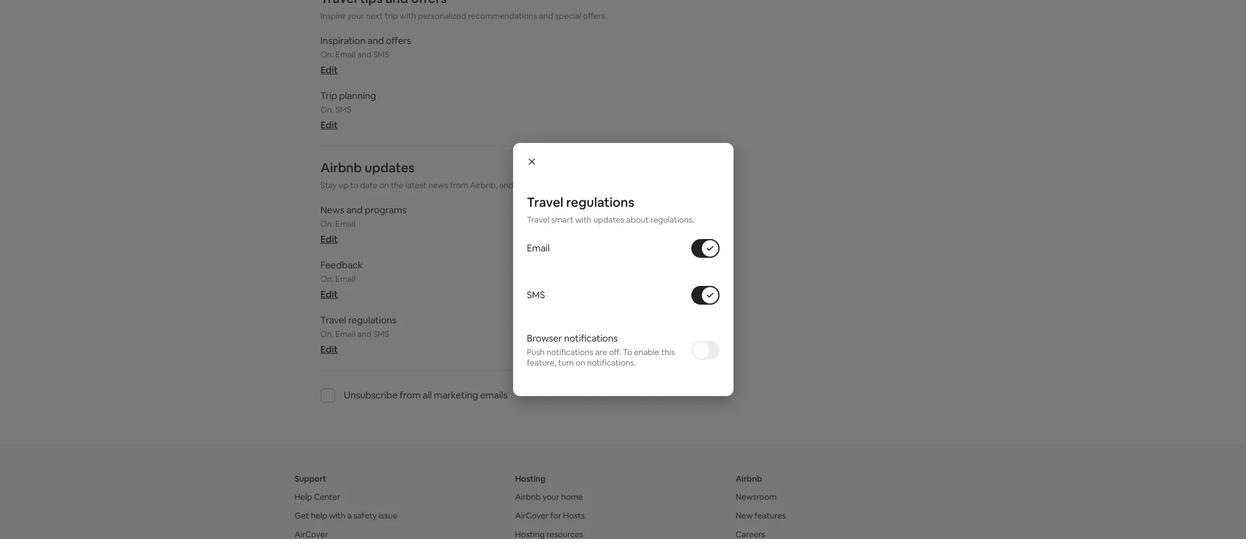 Task type: locate. For each thing, give the bounding box(es) containing it.
1 vertical spatial updates
[[593, 215, 624, 225]]

push
[[527, 347, 545, 358]]

with inside travel regulations travel smart with updates about regulations.
[[575, 215, 592, 225]]

2 edit button from the top
[[320, 119, 338, 131]]

notifications down browser
[[546, 347, 593, 358]]

0 horizontal spatial your
[[347, 11, 364, 21]]

2 on: from the top
[[320, 104, 334, 115]]

on: inside feedback on: email edit
[[320, 274, 334, 284]]

planning
[[339, 90, 376, 102]]

1 edit from the top
[[320, 64, 338, 76]]

notifications
[[564, 332, 618, 345], [546, 347, 593, 358]]

trip
[[385, 11, 398, 21]]

2 vertical spatial travel
[[320, 314, 346, 327]]

airbnb down hosting
[[515, 492, 541, 503]]

and
[[539, 11, 553, 21], [368, 35, 384, 47], [357, 49, 372, 60], [499, 180, 513, 191], [346, 204, 363, 216], [357, 329, 372, 340]]

trip planning on: sms edit
[[320, 90, 376, 131]]

a
[[347, 511, 352, 521]]

airbnb up up
[[320, 160, 362, 176]]

airbnb your home link
[[515, 492, 583, 503]]

3 on: from the top
[[320, 219, 334, 229]]

trip
[[320, 90, 337, 102]]

1 horizontal spatial on
[[576, 358, 585, 368]]

on: inside inspiration and offers on: email and sms edit
[[320, 49, 334, 60]]

travel inside travel regulations on: email and sms edit
[[320, 314, 346, 327]]

0 vertical spatial from
[[450, 180, 468, 191]]

with right trip
[[400, 11, 416, 21]]

unsubscribe from all marketing emails
[[344, 389, 508, 402]]

recommendations
[[468, 11, 537, 21]]

1 horizontal spatial from
[[450, 180, 468, 191]]

on: inside trip planning on: sms edit
[[320, 104, 334, 115]]

0 horizontal spatial regulations
[[348, 314, 396, 327]]

1 on: from the top
[[320, 49, 334, 60]]

regulations down feedback on: email edit
[[348, 314, 396, 327]]

email
[[335, 49, 355, 60], [335, 219, 355, 229], [527, 242, 550, 254], [335, 274, 355, 284], [335, 329, 355, 340]]

sms inside travel regulations dialog
[[527, 289, 545, 301]]

and inside travel regulations on: email and sms edit
[[357, 329, 372, 340]]

travel down feedback on: email edit
[[320, 314, 346, 327]]

1 vertical spatial on
[[576, 358, 585, 368]]

notifications up are
[[564, 332, 618, 345]]

5 on: from the top
[[320, 329, 334, 340]]

updates left "about"
[[593, 215, 624, 225]]

airbnb inside airbnb updates stay up to date on the latest news from airbnb, and let us know how we can improve.
[[320, 160, 362, 176]]

regulations down can
[[566, 194, 634, 211]]

airbnb up newsroom link
[[736, 474, 762, 484]]

on: down 'news'
[[320, 219, 334, 229]]

0 vertical spatial airbnb
[[320, 160, 362, 176]]

1 edit button from the top
[[320, 64, 338, 76]]

improve.
[[606, 180, 638, 191]]

with for regulations
[[575, 215, 592, 225]]

feedback on: email edit
[[320, 259, 363, 301]]

with
[[400, 11, 416, 21], [575, 215, 592, 225], [329, 511, 345, 521]]

1 vertical spatial your
[[543, 492, 559, 503]]

issue
[[379, 511, 397, 521]]

next
[[366, 11, 383, 21]]

2 horizontal spatial airbnb
[[736, 474, 762, 484]]

turn
[[558, 358, 574, 368]]

regulations inside travel regulations on: email and sms edit
[[348, 314, 396, 327]]

1 vertical spatial from
[[400, 389, 421, 402]]

on:
[[320, 49, 334, 60], [320, 104, 334, 115], [320, 219, 334, 229], [320, 274, 334, 284], [320, 329, 334, 340]]

2 horizontal spatial with
[[575, 215, 592, 225]]

0 horizontal spatial from
[[400, 389, 421, 402]]

regulations
[[566, 194, 634, 211], [348, 314, 396, 327]]

newsroom link
[[736, 492, 777, 503]]

5 edit from the top
[[320, 344, 338, 356]]

unsubscribe
[[344, 389, 398, 402]]

edit button for inspiration
[[320, 64, 338, 76]]

1 horizontal spatial with
[[400, 11, 416, 21]]

edit button for trip
[[320, 119, 338, 131]]

0 vertical spatial your
[[347, 11, 364, 21]]

help
[[295, 492, 312, 503]]

your
[[347, 11, 364, 21], [543, 492, 559, 503]]

updates up the
[[365, 160, 415, 176]]

0 vertical spatial regulations
[[566, 194, 634, 211]]

on: down inspiration
[[320, 49, 334, 60]]

on: down feedback
[[320, 274, 334, 284]]

for
[[550, 511, 561, 521]]

1 vertical spatial airbnb
[[736, 474, 762, 484]]

travel regulations on: email and sms edit
[[320, 314, 396, 356]]

about
[[626, 215, 649, 225]]

airbnb
[[320, 160, 362, 176], [736, 474, 762, 484], [515, 492, 541, 503]]

notifications.
[[587, 358, 636, 368]]

on: inside the news and programs on: email edit
[[320, 219, 334, 229]]

with inside offers and updates tab panel
[[400, 11, 416, 21]]

special
[[555, 11, 581, 21]]

updates inside airbnb updates stay up to date on the latest news from airbnb, and let us know how we can improve.
[[365, 160, 415, 176]]

on: down the trip
[[320, 104, 334, 115]]

on
[[379, 180, 389, 191], [576, 358, 585, 368]]

can
[[590, 180, 604, 191]]

home
[[561, 492, 583, 503]]

edit button for travel
[[320, 344, 338, 356]]

know
[[537, 180, 558, 191]]

0 vertical spatial updates
[[365, 160, 415, 176]]

let
[[515, 180, 525, 191]]

0 horizontal spatial updates
[[365, 160, 415, 176]]

travel for about
[[527, 194, 563, 211]]

with left a
[[329, 511, 345, 521]]

4 edit button from the top
[[320, 289, 338, 301]]

travel
[[527, 194, 563, 211], [527, 215, 549, 225], [320, 314, 346, 327]]

travel left the smart
[[527, 215, 549, 225]]

4 on: from the top
[[320, 274, 334, 284]]

1 horizontal spatial airbnb
[[515, 492, 541, 503]]

5 edit button from the top
[[320, 344, 338, 356]]

stay
[[320, 180, 337, 191]]

and inside airbnb updates stay up to date on the latest news from airbnb, and let us know how we can improve.
[[499, 180, 513, 191]]

emails
[[480, 389, 508, 402]]

from left all
[[400, 389, 421, 402]]

from inside airbnb updates stay up to date on the latest news from airbnb, and let us know how we can improve.
[[450, 180, 468, 191]]

your inside offers and updates tab panel
[[347, 11, 364, 21]]

new
[[736, 511, 753, 521]]

center
[[314, 492, 340, 503]]

to
[[350, 180, 358, 191]]

edit inside feedback on: email edit
[[320, 289, 338, 301]]

2 edit from the top
[[320, 119, 338, 131]]

0 vertical spatial with
[[400, 11, 416, 21]]

edit button
[[320, 64, 338, 76], [320, 119, 338, 131], [320, 233, 338, 246], [320, 289, 338, 301], [320, 344, 338, 356]]

your left next
[[347, 11, 364, 21]]

sms
[[373, 49, 389, 60], [335, 104, 351, 115], [527, 289, 545, 301], [373, 329, 389, 340]]

2 vertical spatial with
[[329, 511, 345, 521]]

new features
[[736, 511, 786, 521]]

2 vertical spatial airbnb
[[515, 492, 541, 503]]

inspire
[[320, 11, 345, 21]]

enable
[[634, 347, 659, 358]]

on: down feedback on: email edit
[[320, 329, 334, 340]]

from
[[450, 180, 468, 191], [400, 389, 421, 402]]

on left the
[[379, 180, 389, 191]]

1 vertical spatial regulations
[[348, 314, 396, 327]]

aircover for hosts
[[515, 511, 585, 521]]

0 horizontal spatial airbnb
[[320, 160, 362, 176]]

your for airbnb
[[543, 492, 559, 503]]

0 vertical spatial on
[[379, 180, 389, 191]]

personalized
[[418, 11, 466, 21]]

how
[[559, 180, 575, 191]]

1 horizontal spatial your
[[543, 492, 559, 503]]

this
[[661, 347, 675, 358]]

inspiration and offers on: email and sms edit
[[320, 35, 411, 76]]

1 vertical spatial with
[[575, 215, 592, 225]]

updates inside travel regulations travel smart with updates about regulations.
[[593, 215, 624, 225]]

1 horizontal spatial regulations
[[566, 194, 634, 211]]

updates
[[365, 160, 415, 176], [593, 215, 624, 225]]

4 edit from the top
[[320, 289, 338, 301]]

airbnb,
[[470, 180, 497, 191]]

features
[[754, 511, 786, 521]]

0 horizontal spatial on
[[379, 180, 389, 191]]

are
[[595, 347, 607, 358]]

3 edit from the top
[[320, 233, 338, 246]]

1 horizontal spatial updates
[[593, 215, 624, 225]]

3 edit button from the top
[[320, 233, 338, 246]]

smart
[[551, 215, 573, 225]]

travel down know at the left top of page
[[527, 194, 563, 211]]

your up aircover for hosts link
[[543, 492, 559, 503]]

and inside the news and programs on: email edit
[[346, 204, 363, 216]]

with right the smart
[[575, 215, 592, 225]]

edit
[[320, 64, 338, 76], [320, 119, 338, 131], [320, 233, 338, 246], [320, 289, 338, 301], [320, 344, 338, 356]]

email inside inspiration and offers on: email and sms edit
[[335, 49, 355, 60]]

offers
[[386, 35, 411, 47]]

on right turn
[[576, 358, 585, 368]]

news
[[320, 204, 344, 216]]

from right news
[[450, 180, 468, 191]]

regulations inside travel regulations travel smart with updates about regulations.
[[566, 194, 634, 211]]

0 vertical spatial travel
[[527, 194, 563, 211]]

travel for edit
[[320, 314, 346, 327]]

get help with a safety issue link
[[295, 511, 397, 521]]



Task type: vqa. For each thing, say whether or not it's contained in the screenshot.


Task type: describe. For each thing, give the bounding box(es) containing it.
edit button for news
[[320, 233, 338, 246]]

us
[[527, 180, 535, 191]]

with for your
[[400, 11, 416, 21]]

email inside travel regulations dialog
[[527, 242, 550, 254]]

inspire your next trip with personalized recommendations and special offers.
[[320, 11, 607, 21]]

marketing
[[434, 389, 478, 402]]

all
[[423, 389, 432, 402]]

edit inside inspiration and offers on: email and sms edit
[[320, 64, 338, 76]]

edit inside travel regulations on: email and sms edit
[[320, 344, 338, 356]]

regulations for edit
[[348, 314, 396, 327]]

programs
[[365, 204, 407, 216]]

regulations.
[[650, 215, 694, 225]]

newsroom
[[736, 492, 777, 503]]

safety
[[353, 511, 377, 521]]

email inside the news and programs on: email edit
[[335, 219, 355, 229]]

date
[[360, 180, 378, 191]]

aircover for hosts link
[[515, 511, 585, 521]]

aircover
[[515, 511, 549, 521]]

edit inside trip planning on: sms edit
[[320, 119, 338, 131]]

1 vertical spatial notifications
[[546, 347, 593, 358]]

hosting
[[515, 474, 545, 484]]

help center
[[295, 492, 340, 503]]

browser
[[527, 332, 562, 345]]

help
[[311, 511, 327, 521]]

1 vertical spatial travel
[[527, 215, 549, 225]]

on inside airbnb updates stay up to date on the latest news from airbnb, and let us know how we can improve.
[[379, 180, 389, 191]]

feature,
[[527, 358, 556, 368]]

the
[[391, 180, 403, 191]]

0 horizontal spatial with
[[329, 511, 345, 521]]

airbnb for your
[[515, 492, 541, 503]]

airbnb for updates
[[320, 160, 362, 176]]

get help with a safety issue
[[295, 511, 397, 521]]

your for inspire
[[347, 11, 364, 21]]

on: inside travel regulations on: email and sms edit
[[320, 329, 334, 340]]

new features link
[[736, 511, 786, 521]]

up
[[339, 180, 348, 191]]

regulations for about
[[566, 194, 634, 211]]

offers and updates tab panel
[[320, 0, 670, 417]]

inspiration
[[320, 35, 366, 47]]

sms inside inspiration and offers on: email and sms edit
[[373, 49, 389, 60]]

0 vertical spatial notifications
[[564, 332, 618, 345]]

offers.
[[583, 11, 607, 21]]

airbnb your home
[[515, 492, 583, 503]]

hosts
[[563, 511, 585, 521]]

travel regulations dialog
[[513, 143, 733, 396]]

we
[[577, 180, 588, 191]]

news
[[428, 180, 448, 191]]

support
[[295, 474, 326, 484]]

sms inside trip planning on: sms edit
[[335, 104, 351, 115]]

edit button for feedback
[[320, 289, 338, 301]]

travel regulations travel smart with updates about regulations.
[[527, 194, 694, 225]]

get
[[295, 511, 309, 521]]

on inside browser notifications push notifications are off. to enable this feature, turn on notifications.
[[576, 358, 585, 368]]

sms inside travel regulations on: email and sms edit
[[373, 329, 389, 340]]

feedback
[[320, 259, 363, 272]]

browser notifications push notifications are off. to enable this feature, turn on notifications.
[[527, 332, 675, 368]]

to
[[623, 347, 632, 358]]

email inside travel regulations on: email and sms edit
[[335, 329, 355, 340]]

airbnb updates stay up to date on the latest news from airbnb, and let us know how we can improve.
[[320, 160, 638, 191]]

off.
[[609, 347, 621, 358]]

edit inside the news and programs on: email edit
[[320, 233, 338, 246]]

email inside feedback on: email edit
[[335, 274, 355, 284]]

browser notifications group
[[527, 319, 719, 382]]

latest
[[405, 180, 427, 191]]

news and programs on: email edit
[[320, 204, 407, 246]]

help center link
[[295, 492, 340, 503]]



